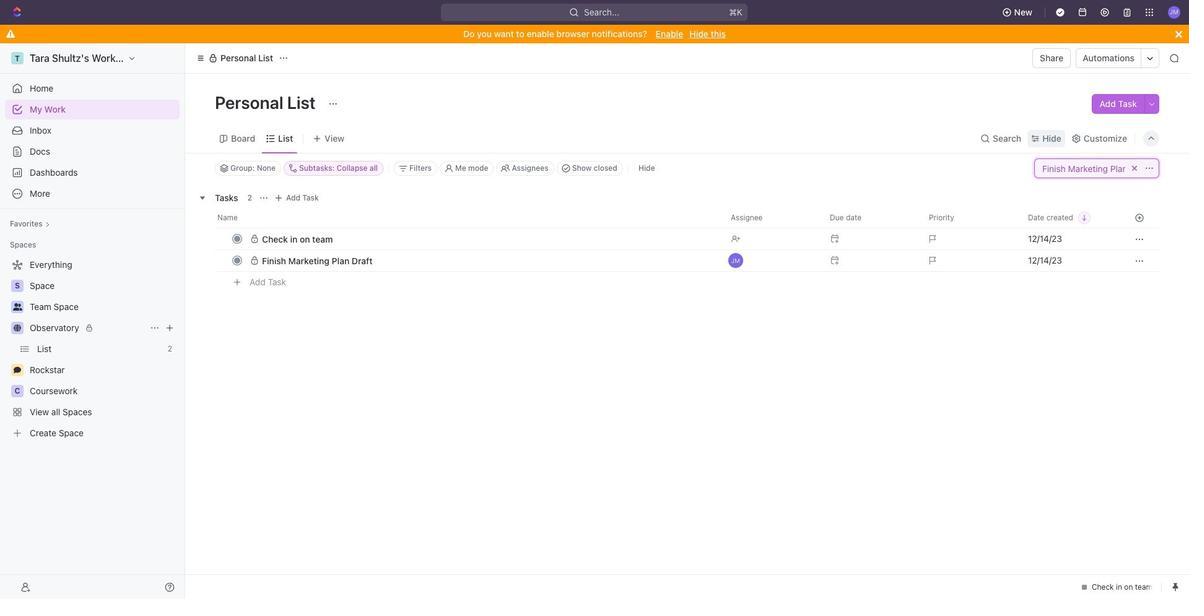 Task type: locate. For each thing, give the bounding box(es) containing it.
tree inside sidebar 'navigation'
[[5, 255, 180, 444]]

space, , element
[[11, 280, 24, 293]]

sidebar navigation
[[0, 43, 188, 600]]

tree
[[5, 255, 180, 444]]



Task type: describe. For each thing, give the bounding box(es) containing it.
coursework, , element
[[11, 385, 24, 398]]

user group image
[[13, 304, 22, 311]]

globe image
[[14, 325, 21, 332]]

Search tasks... text field
[[1036, 159, 1160, 178]]

tara shultz's workspace, , element
[[11, 52, 24, 64]]

comment image
[[14, 367, 21, 374]]



Task type: vqa. For each thing, say whether or not it's contained in the screenshot.
'tab list'
no



